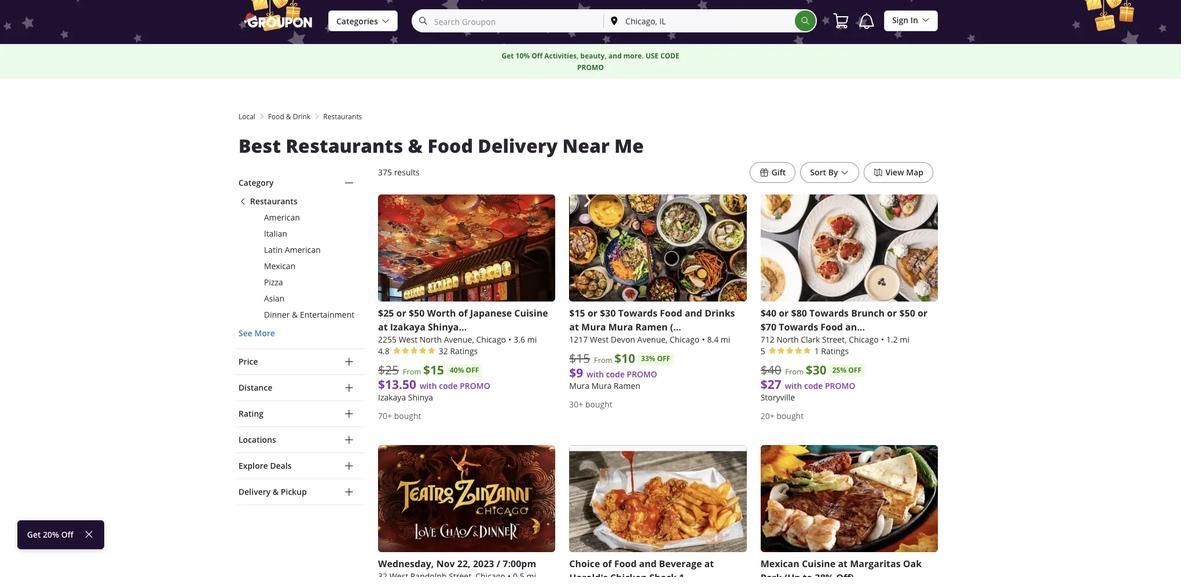 Task type: describe. For each thing, give the bounding box(es) containing it.
north inside $40 or $80 towards brunch or $50 or $70 towards food an... 712 north clark street, chicago • 1.2 mi
[[777, 334, 799, 345]]

wednesday, nov 22, 2023 / 7:00pm
[[378, 558, 537, 571]]

use
[[646, 51, 659, 61]]

mura up 1217
[[582, 321, 606, 334]]

mura up devon
[[609, 321, 633, 334]]

italian
[[264, 228, 287, 239]]

& inside breadcrumbs "element"
[[286, 112, 291, 121]]

2023
[[473, 558, 494, 571]]

delivery inside dropdown button
[[239, 487, 271, 498]]

0 vertical spatial american
[[264, 212, 300, 223]]

groupon image
[[243, 12, 315, 28]]

at inside the mexican cuisine at margaritas oak park (up to 38% off)
[[839, 558, 848, 571]]

cuisine inside $25 or $50 worth of japanese cuisine at izakaya shinya... 2255 west north avenue, chicago • 3.6 mi
[[515, 307, 548, 320]]

to
[[803, 572, 813, 578]]

choice of food and beverage at harold's chicken shack 1...
[[570, 558, 715, 578]]

5 or from the left
[[918, 307, 928, 320]]

food & drink
[[268, 112, 311, 121]]

ramen inside $9 with code promo mura mura ramen
[[614, 381, 641, 392]]

shack
[[650, 572, 677, 578]]

off for 20%
[[61, 530, 74, 541]]

code for $9
[[606, 369, 625, 380]]

results
[[394, 167, 420, 178]]

latin
[[264, 245, 283, 256]]

sign in
[[893, 14, 919, 25]]

drink
[[293, 112, 311, 121]]

375
[[378, 167, 392, 178]]

rating
[[239, 408, 264, 419]]

see more button
[[239, 328, 275, 340]]

& up results
[[408, 133, 423, 158]]

see
[[239, 328, 253, 339]]

dinner
[[264, 309, 290, 320]]

code inside $25 from $15 40% off $13.50 with code promo izakaya shinya
[[439, 381, 458, 392]]

get 10% off activities, beauty, and more. use code promo
[[502, 51, 680, 72]]

mexican inside american italian latin american mexican pizza asian dinner & entertainment
[[264, 261, 296, 272]]

food inside choice of food and beverage at harold's chicken shack 1...
[[615, 558, 637, 571]]

american italian latin american mexican pizza asian dinner & entertainment
[[264, 212, 355, 320]]

$9 with code promo mura mura ramen
[[570, 365, 658, 392]]

get for get 20% off
[[27, 530, 41, 541]]

entertainment
[[300, 309, 355, 320]]

$25 or $50 worth of japanese cuisine at izakaya shinya... 2255 west north avenue, chicago • 3.6 mi
[[378, 307, 548, 345]]

$25 from $15 40% off $13.50 with code promo izakaya shinya
[[378, 362, 491, 403]]

and for drinks
[[685, 307, 703, 320]]

mi for $40
[[901, 334, 910, 345]]

1.2
[[887, 334, 898, 345]]

with for $27
[[785, 381, 803, 392]]

explore deals button
[[236, 454, 364, 479]]

mura up 30+ bought
[[592, 381, 612, 392]]

shinya
[[408, 392, 433, 403]]

cuisine inside the mexican cuisine at margaritas oak park (up to 38% off)
[[802, 558, 836, 571]]

gift
[[772, 167, 786, 178]]

40%
[[450, 366, 464, 376]]

of inside $25 or $50 worth of japanese cuisine at izakaya shinya... 2255 west north avenue, chicago • 3.6 mi
[[459, 307, 468, 320]]

and for more.
[[609, 51, 622, 61]]

ratings for $15
[[450, 346, 478, 357]]

$10
[[615, 351, 636, 367]]

categories
[[337, 16, 378, 27]]

towards for food
[[810, 307, 849, 320]]

mura up 30+
[[570, 381, 590, 392]]

near
[[563, 133, 610, 158]]

$40 for $40 or $80 towards brunch or $50 or $70 towards food an... 712 north clark street, chicago • 1.2 mi
[[761, 307, 777, 320]]

breadcrumbs element
[[236, 111, 946, 122]]

me
[[615, 133, 644, 158]]

at inside $25 or $50 worth of japanese cuisine at izakaya shinya... 2255 west north avenue, chicago • 3.6 mi
[[378, 321, 388, 334]]

promo inside get 10% off activities, beauty, and more. use code promo
[[578, 62, 604, 72]]

0 vertical spatial delivery
[[478, 133, 558, 158]]

1...
[[680, 572, 693, 578]]

from $10
[[594, 351, 636, 367]]

search image
[[801, 16, 811, 25]]

delivery & pickup button
[[236, 480, 364, 505]]

from for $27
[[786, 367, 804, 377]]

sort
[[811, 167, 827, 178]]

price
[[239, 356, 258, 367]]

• for $15
[[702, 334, 705, 345]]

from inside $25 from $15 40% off $13.50 with code promo izakaya shinya
[[403, 367, 422, 377]]

$15 or $30 towards food and drinks at mura mura ramen (... 1217 west devon avenue, chicago • 8.4 mi
[[570, 307, 736, 345]]

categories button
[[329, 10, 398, 32]]

$50 inside $25 or $50 worth of japanese cuisine at izakaya shinya... 2255 west north avenue, chicago • 3.6 mi
[[409, 307, 425, 320]]

izakaya inside $25 or $50 worth of japanese cuisine at izakaya shinya... 2255 west north avenue, chicago • 3.6 mi
[[390, 321, 426, 334]]

see more
[[239, 328, 275, 339]]

oak
[[904, 558, 922, 571]]

• for $40
[[882, 334, 885, 345]]

sort by button
[[801, 162, 860, 183]]

at inside choice of food and beverage at harold's chicken shack 1...
[[705, 558, 715, 571]]

asian
[[264, 293, 285, 304]]

7:00pm
[[503, 558, 537, 571]]

more
[[255, 328, 275, 339]]

code for $27
[[805, 381, 823, 392]]

notifications inbox image
[[858, 12, 877, 30]]

locations button
[[236, 428, 364, 453]]

restaurants inside breadcrumbs "element"
[[323, 112, 362, 121]]

towards down $80
[[779, 321, 819, 334]]

margaritas
[[851, 558, 901, 571]]

locations
[[239, 435, 276, 446]]

sort by
[[811, 167, 839, 178]]

view map
[[886, 167, 924, 178]]

$40 for $40
[[761, 362, 782, 378]]

north inside $25 or $50 worth of japanese cuisine at izakaya shinya... 2255 west north avenue, chicago • 3.6 mi
[[420, 334, 442, 345]]

70+ bought
[[378, 411, 422, 422]]

from $30
[[786, 362, 827, 379]]

local link
[[239, 111, 255, 122]]

$15 for $15
[[570, 351, 591, 367]]

italian link
[[239, 228, 364, 240]]

izakaya inside $25 from $15 40% off $13.50 with code promo izakaya shinya
[[378, 392, 406, 403]]

8.4
[[708, 334, 719, 345]]

ramen inside $15 or $30 towards food and drinks at mura mura ramen (... 1217 west devon avenue, chicago • 8.4 mi
[[636, 321, 668, 334]]

mexican link
[[239, 261, 364, 272]]

american link
[[239, 212, 364, 224]]

explore deals
[[239, 461, 292, 472]]

bought for $13.50
[[394, 411, 422, 422]]

get 20% off
[[27, 530, 74, 541]]

pizza link
[[239, 277, 364, 289]]

pizza
[[264, 277, 283, 288]]

off)
[[837, 572, 855, 578]]

5
[[761, 346, 766, 357]]

distance button
[[236, 375, 364, 401]]

chicago for $15
[[670, 334, 700, 345]]

sign
[[893, 14, 909, 25]]

of inside choice of food and beverage at harold's chicken shack 1...
[[603, 558, 612, 571]]

20+ bought
[[761, 411, 804, 422]]

category
[[239, 177, 274, 188]]

70+
[[378, 411, 392, 422]]

harold's
[[570, 572, 608, 578]]

$40 or $80 towards brunch or $50 or $70 towards food an... 712 north clark street, chicago • 1.2 mi
[[761, 307, 928, 345]]

$25 for $13.50
[[378, 362, 399, 378]]

storyville
[[761, 392, 796, 403]]

712
[[761, 334, 775, 345]]

choice of food and beverage at harold's chicken shack 1... link
[[570, 446, 747, 578]]

rating button
[[236, 402, 364, 427]]

avenue, inside $15 or $30 towards food and drinks at mura mura ramen (... 1217 west devon avenue, chicago • 8.4 mi
[[638, 334, 668, 345]]

with inside $25 from $15 40% off $13.50 with code promo izakaya shinya
[[420, 381, 437, 392]]

(...
[[671, 321, 682, 334]]



Task type: locate. For each thing, give the bounding box(es) containing it.
chicago
[[477, 334, 506, 345], [670, 334, 700, 345], [849, 334, 879, 345]]

• inside $25 or $50 worth of japanese cuisine at izakaya shinya... 2255 west north avenue, chicago • 3.6 mi
[[509, 334, 512, 345]]

$25 inside $25 or $50 worth of japanese cuisine at izakaya shinya... 2255 west north avenue, chicago • 3.6 mi
[[378, 307, 394, 320]]

sign in button
[[885, 10, 939, 31]]

2 west from the left
[[590, 334, 609, 345]]

west inside $15 or $30 towards food and drinks at mura mura ramen (... 1217 west devon avenue, chicago • 8.4 mi
[[590, 334, 609, 345]]

4.8
[[378, 346, 390, 357]]

2 $40 from the top
[[761, 362, 782, 378]]

delivery
[[478, 133, 558, 158], [239, 487, 271, 498]]

mexican cuisine at margaritas oak park (up to 38% off)
[[761, 558, 922, 578]]

from left $10
[[594, 355, 613, 366]]

1 vertical spatial get
[[27, 530, 41, 541]]

mi inside $40 or $80 towards brunch or $50 or $70 towards food an... 712 north clark street, chicago • 1.2 mi
[[901, 334, 910, 345]]

2255
[[378, 334, 397, 345]]

avenue, up 32 ratings
[[444, 334, 474, 345]]

& left drink
[[286, 112, 291, 121]]

0 horizontal spatial $50
[[409, 307, 425, 320]]

1 mi from the left
[[528, 334, 537, 345]]

0 vertical spatial mexican
[[264, 261, 296, 272]]

$50
[[409, 307, 425, 320], [900, 307, 916, 320]]

1 horizontal spatial of
[[603, 558, 612, 571]]

or for $40
[[779, 307, 789, 320]]

0 horizontal spatial off
[[466, 366, 479, 376]]

$80
[[792, 307, 808, 320]]

and inside $15 or $30 towards food and drinks at mura mura ramen (... 1217 west devon avenue, chicago • 8.4 mi
[[685, 307, 703, 320]]

off right 10% on the top of page
[[532, 51, 543, 61]]

3.6
[[514, 334, 526, 345]]

0 horizontal spatial code
[[439, 381, 458, 392]]

0 vertical spatial ramen
[[636, 321, 668, 334]]

with
[[587, 369, 604, 380], [420, 381, 437, 392], [785, 381, 803, 392]]

and inside get 10% off activities, beauty, and more. use code promo
[[609, 51, 622, 61]]

an...
[[846, 321, 866, 334]]

$50 left worth in the bottom of the page
[[409, 307, 425, 320]]

mi inside $25 or $50 worth of japanese cuisine at izakaya shinya... 2255 west north avenue, chicago • 3.6 mi
[[528, 334, 537, 345]]

0 horizontal spatial $30
[[600, 307, 616, 320]]

from
[[594, 355, 613, 366], [403, 367, 422, 377], [786, 367, 804, 377]]

1 horizontal spatial •
[[702, 334, 705, 345]]

1 ratings from the left
[[450, 346, 478, 357]]

$13.50
[[378, 377, 417, 394]]

4 or from the left
[[888, 307, 898, 320]]

restaurants
[[323, 112, 362, 121], [286, 133, 403, 158], [250, 196, 298, 207]]

1 vertical spatial off
[[61, 530, 74, 541]]

or for $25
[[397, 307, 407, 320]]

off for 10%
[[532, 51, 543, 61]]

1 $50 from the left
[[409, 307, 425, 320]]

• left 1.2
[[882, 334, 885, 345]]

1 $40 from the top
[[761, 307, 777, 320]]

0 horizontal spatial off
[[61, 530, 74, 541]]

at inside $15 or $30 towards food and drinks at mura mura ramen (... 1217 west devon avenue, chicago • 8.4 mi
[[570, 321, 579, 334]]

0 horizontal spatial avenue,
[[444, 334, 474, 345]]

off for $27
[[849, 366, 862, 376]]

chicago down japanese
[[477, 334, 506, 345]]

0 vertical spatial izakaya
[[390, 321, 426, 334]]

2 mi from the left
[[721, 334, 731, 345]]

west
[[399, 334, 418, 345], [590, 334, 609, 345]]

off right 40%
[[466, 366, 479, 376]]

30+ bought
[[570, 399, 613, 410]]

chicago inside $40 or $80 towards brunch or $50 or $70 towards food an... 712 north clark street, chicago • 1.2 mi
[[849, 334, 879, 345]]

get for get 10% off activities, beauty, and more. use code promo
[[502, 51, 514, 61]]

code down 40%
[[439, 381, 458, 392]]

1 horizontal spatial delivery
[[478, 133, 558, 158]]

ratings up 40%
[[450, 346, 478, 357]]

american
[[264, 212, 300, 223], [285, 245, 321, 256]]

$27 with code promo storyville
[[761, 377, 856, 403]]

$15
[[570, 307, 586, 320], [570, 351, 591, 367], [424, 362, 444, 379]]

towards up street,
[[810, 307, 849, 320]]

1 horizontal spatial code
[[606, 369, 625, 380]]

chicago down (...
[[670, 334, 700, 345]]

1 vertical spatial and
[[685, 307, 703, 320]]

by
[[829, 167, 839, 178]]

from inside the "from $30"
[[786, 367, 804, 377]]

food inside $40 or $80 towards brunch or $50 or $70 towards food an... 712 north clark street, chicago • 1.2 mi
[[821, 321, 844, 334]]

2 chicago from the left
[[670, 334, 700, 345]]

1 vertical spatial $25
[[378, 362, 399, 378]]

1 horizontal spatial avenue,
[[638, 334, 668, 345]]

1 horizontal spatial off
[[532, 51, 543, 61]]

0 vertical spatial get
[[502, 51, 514, 61]]

restaurants right drink
[[323, 112, 362, 121]]

get
[[502, 51, 514, 61], [27, 530, 41, 541]]

with up shinya
[[420, 381, 437, 392]]

1 horizontal spatial get
[[502, 51, 514, 61]]

1 or from the left
[[397, 307, 407, 320]]

american up italian
[[264, 212, 300, 223]]

20%
[[43, 530, 59, 541]]

1 horizontal spatial with
[[587, 369, 604, 380]]

2 horizontal spatial with
[[785, 381, 803, 392]]

10%
[[516, 51, 530, 61]]

375 results
[[378, 167, 420, 178]]

2 horizontal spatial mi
[[901, 334, 910, 345]]

0 horizontal spatial of
[[459, 307, 468, 320]]

1 horizontal spatial off
[[658, 354, 671, 364]]

bought right 30+
[[586, 399, 613, 410]]

1 horizontal spatial and
[[640, 558, 657, 571]]

and inside choice of food and beverage at harold's chicken shack 1...
[[640, 558, 657, 571]]

2 $50 from the left
[[900, 307, 916, 320]]

from for $9
[[594, 355, 613, 366]]

nov
[[437, 558, 455, 571]]

bought right 70+
[[394, 411, 422, 422]]

promo down 25%
[[826, 381, 856, 392]]

2 $25 from the top
[[378, 362, 399, 378]]

0 horizontal spatial delivery
[[239, 487, 271, 498]]

0 horizontal spatial chicago
[[477, 334, 506, 345]]

chicken
[[611, 572, 647, 578]]

1 • from the left
[[509, 334, 512, 345]]

0 vertical spatial restaurants
[[323, 112, 362, 121]]

towards inside $15 or $30 towards food and drinks at mura mura ramen (... 1217 west devon avenue, chicago • 8.4 mi
[[619, 307, 658, 320]]

0 horizontal spatial and
[[609, 51, 622, 61]]

japanese
[[470, 307, 512, 320]]

towards for ramen
[[619, 307, 658, 320]]

1 vertical spatial $40
[[761, 362, 782, 378]]

1 vertical spatial ramen
[[614, 381, 641, 392]]

dinner & entertainment link
[[239, 309, 364, 321]]

or inside $25 or $50 worth of japanese cuisine at izakaya shinya... 2255 west north avenue, chicago • 3.6 mi
[[397, 307, 407, 320]]

code
[[606, 369, 625, 380], [439, 381, 458, 392], [805, 381, 823, 392]]

off for $9
[[658, 354, 671, 364]]

of up harold's
[[603, 558, 612, 571]]

north up 32
[[420, 334, 442, 345]]

ramen left (...
[[636, 321, 668, 334]]

1 horizontal spatial cuisine
[[802, 558, 836, 571]]

from up shinya
[[403, 367, 422, 377]]

or for $15
[[588, 307, 598, 320]]

food
[[268, 112, 284, 121], [428, 133, 473, 158], [660, 307, 683, 320], [821, 321, 844, 334], [615, 558, 637, 571]]

0 vertical spatial cuisine
[[515, 307, 548, 320]]

2 horizontal spatial from
[[786, 367, 804, 377]]

promo down 40%
[[460, 381, 491, 392]]

and left more.
[[609, 51, 622, 61]]

mi right 8.4
[[721, 334, 731, 345]]

at up 2255
[[378, 321, 388, 334]]

$25 up 2255
[[378, 307, 394, 320]]

west right 1217
[[590, 334, 609, 345]]

mexican inside the mexican cuisine at margaritas oak park (up to 38% off)
[[761, 558, 800, 571]]

off right the 33%
[[658, 354, 671, 364]]

ratings for code
[[822, 346, 850, 357]]

chicago down an...
[[849, 334, 879, 345]]

Search Groupon search field
[[412, 9, 817, 32]]

mi inside $15 or $30 towards food and drinks at mura mura ramen (... 1217 west devon avenue, chicago • 8.4 mi
[[721, 334, 731, 345]]

more.
[[624, 51, 644, 61]]

avenue,
[[444, 334, 474, 345], [638, 334, 668, 345]]

$40
[[761, 307, 777, 320], [761, 362, 782, 378]]

1 west from the left
[[399, 334, 418, 345]]

wednesday,
[[378, 558, 434, 571]]

avenue, up 33% off
[[638, 334, 668, 345]]

of up shinya...
[[459, 307, 468, 320]]

restaurants inside restaurants link
[[250, 196, 298, 207]]

activities,
[[545, 51, 579, 61]]

izakaya up 2255
[[390, 321, 426, 334]]

$15 down 1217
[[570, 351, 591, 367]]

$15 inside $25 from $15 40% off $13.50 with code promo izakaya shinya
[[424, 362, 444, 379]]

mi right the 3.6
[[528, 334, 537, 345]]

2 avenue, from the left
[[638, 334, 668, 345]]

30+
[[570, 399, 584, 410]]

latin american link
[[239, 245, 364, 256]]

mi right 1.2
[[901, 334, 910, 345]]

izakaya up 70+
[[378, 392, 406, 403]]

2 north from the left
[[777, 334, 799, 345]]

with right $9
[[587, 369, 604, 380]]

1 vertical spatial american
[[285, 245, 321, 256]]

off inside get 10% off activities, beauty, and more. use code promo
[[532, 51, 543, 61]]

1 horizontal spatial $50
[[900, 307, 916, 320]]

restaurants up '375'
[[286, 133, 403, 158]]

2 horizontal spatial •
[[882, 334, 885, 345]]

beauty,
[[581, 51, 607, 61]]

mexican up park
[[761, 558, 800, 571]]

• left 8.4
[[702, 334, 705, 345]]

mi
[[528, 334, 537, 345], [721, 334, 731, 345], [901, 334, 910, 345]]

0 horizontal spatial mi
[[528, 334, 537, 345]]

Search Groupon search field
[[413, 10, 604, 31]]

$15 up 1217
[[570, 307, 586, 320]]

(up
[[785, 572, 801, 578]]

mi for $15
[[721, 334, 731, 345]]

delivery & pickup
[[239, 487, 307, 498]]

1 vertical spatial mexican
[[761, 558, 800, 571]]

2 horizontal spatial and
[[685, 307, 703, 320]]

promo down beauty,
[[578, 62, 604, 72]]

with inside $27 with code promo storyville
[[785, 381, 803, 392]]

2 horizontal spatial code
[[805, 381, 823, 392]]

choice
[[570, 558, 601, 571]]

$50 inside $40 or $80 towards brunch or $50 or $70 towards food an... 712 north clark street, chicago • 1.2 mi
[[900, 307, 916, 320]]

bought down storyville
[[777, 411, 804, 422]]

$40 inside $40 or $80 towards brunch or $50 or $70 towards food an... 712 north clark street, chicago • 1.2 mi
[[761, 307, 777, 320]]

from right $27
[[786, 367, 804, 377]]

code
[[661, 51, 680, 61]]

1 vertical spatial $30
[[806, 362, 827, 379]]

1 avenue, from the left
[[444, 334, 474, 345]]

code inside $9 with code promo mura mura ramen
[[606, 369, 625, 380]]

promo down the 33%
[[627, 369, 658, 380]]

get left 20% at the left
[[27, 530, 41, 541]]

food inside breadcrumbs "element"
[[268, 112, 284, 121]]

1 vertical spatial of
[[603, 558, 612, 571]]

& left "pickup"
[[273, 487, 279, 498]]

restaurants down category
[[250, 196, 298, 207]]

beverage
[[660, 558, 702, 571]]

bought
[[586, 399, 613, 410], [394, 411, 422, 422], [777, 411, 804, 422]]

promo inside $27 with code promo storyville
[[826, 381, 856, 392]]

32 ratings
[[439, 346, 478, 357]]

1
[[815, 346, 820, 357]]

$25 down 4.8
[[378, 362, 399, 378]]

off inside $25 from $15 40% off $13.50 with code promo izakaya shinya
[[466, 366, 479, 376]]

chicago inside $15 or $30 towards food and drinks at mura mura ramen (... 1217 west devon avenue, chicago • 8.4 mi
[[670, 334, 700, 345]]

0 horizontal spatial bought
[[394, 411, 422, 422]]

code down the "from $30"
[[805, 381, 823, 392]]

$15 inside $15 or $30 towards food and drinks at mura mura ramen (... 1217 west devon avenue, chicago • 8.4 mi
[[570, 307, 586, 320]]

park
[[761, 572, 783, 578]]

off right 25%
[[849, 366, 862, 376]]

0 vertical spatial of
[[459, 307, 468, 320]]

1 vertical spatial izakaya
[[378, 392, 406, 403]]

promo inside $25 from $15 40% off $13.50 with code promo izakaya shinya
[[460, 381, 491, 392]]

0 horizontal spatial •
[[509, 334, 512, 345]]

• inside $15 or $30 towards food and drinks at mura mura ramen (... 1217 west devon avenue, chicago • 8.4 mi
[[702, 334, 705, 345]]

shinya...
[[428, 321, 467, 334]]

promo inside $9 with code promo mura mura ramen
[[627, 369, 658, 380]]

2 or from the left
[[588, 307, 598, 320]]

cuisine up the 38%
[[802, 558, 836, 571]]

3 • from the left
[[882, 334, 885, 345]]

cuisine up the 3.6
[[515, 307, 548, 320]]

with for $9
[[587, 369, 604, 380]]

$30 up devon
[[600, 307, 616, 320]]

1 vertical spatial delivery
[[239, 487, 271, 498]]

category button
[[236, 170, 364, 196]]

north right 712
[[777, 334, 799, 345]]

38%
[[816, 572, 834, 578]]

1 $25 from the top
[[378, 307, 394, 320]]

& inside american italian latin american mexican pizza asian dinner & entertainment
[[292, 309, 298, 320]]

map
[[907, 167, 924, 178]]

at right beverage
[[705, 558, 715, 571]]

mura
[[582, 321, 606, 334], [609, 321, 633, 334], [570, 381, 590, 392], [592, 381, 612, 392]]

towards up devon
[[619, 307, 658, 320]]

$9
[[570, 365, 584, 382]]

0 vertical spatial $30
[[600, 307, 616, 320]]

$25 for 2255 west north avenue, chicago
[[378, 307, 394, 320]]

$25 inside $25 from $15 40% off $13.50 with code promo izakaya shinya
[[378, 362, 399, 378]]

2 horizontal spatial bought
[[777, 411, 804, 422]]

Chicago, IL search field
[[605, 10, 795, 31]]

from inside from $10
[[594, 355, 613, 366]]

at up 1217
[[570, 321, 579, 334]]

1 vertical spatial cuisine
[[802, 558, 836, 571]]

$50 right "brunch"
[[900, 307, 916, 320]]

0 horizontal spatial from
[[403, 367, 422, 377]]

22,
[[458, 558, 471, 571]]

0 vertical spatial and
[[609, 51, 622, 61]]

worth
[[427, 307, 456, 320]]

distance
[[239, 382, 273, 393]]

food inside $15 or $30 towards food and drinks at mura mura ramen (... 1217 west devon avenue, chicago • 8.4 mi
[[660, 307, 683, 320]]

avenue, inside $25 or $50 worth of japanese cuisine at izakaya shinya... 2255 west north avenue, chicago • 3.6 mi
[[444, 334, 474, 345]]

$40 up $70
[[761, 307, 777, 320]]

view map button
[[865, 162, 934, 183]]

american down italian link
[[285, 245, 321, 256]]

devon
[[611, 334, 636, 345]]

25% off
[[833, 366, 862, 376]]

search element
[[795, 10, 816, 31]]

20+
[[761, 411, 775, 422]]

0 horizontal spatial north
[[420, 334, 442, 345]]

code inside $27 with code promo storyville
[[805, 381, 823, 392]]

west inside $25 or $50 worth of japanese cuisine at izakaya shinya... 2255 west north avenue, chicago • 3.6 mi
[[399, 334, 418, 345]]

wednesday, nov 22, 2023 / 7:00pm link
[[378, 446, 556, 578]]

2 • from the left
[[702, 334, 705, 345]]

ramen down $10
[[614, 381, 641, 392]]

$30 inside $15 or $30 towards food and drinks at mura mura ramen (... 1217 west devon avenue, chicago • 8.4 mi
[[600, 307, 616, 320]]

3 mi from the left
[[901, 334, 910, 345]]

0 horizontal spatial get
[[27, 530, 41, 541]]

1 horizontal spatial mexican
[[761, 558, 800, 571]]

and up shack
[[640, 558, 657, 571]]

0 horizontal spatial ratings
[[450, 346, 478, 357]]

chicago for $40
[[849, 334, 879, 345]]

drinks
[[705, 307, 736, 320]]

• left the 3.6
[[509, 334, 512, 345]]

0 vertical spatial $25
[[378, 307, 394, 320]]

1 chicago from the left
[[477, 334, 506, 345]]

get inside get 10% off activities, beauty, and more. use code promo
[[502, 51, 514, 61]]

• inside $40 or $80 towards brunch or $50 or $70 towards food an... 712 north clark street, chicago • 1.2 mi
[[882, 334, 885, 345]]

ramen
[[636, 321, 668, 334], [614, 381, 641, 392]]

1 north from the left
[[420, 334, 442, 345]]

chicago inside $25 or $50 worth of japanese cuisine at izakaya shinya... 2255 west north avenue, chicago • 3.6 mi
[[477, 334, 506, 345]]

0 vertical spatial $40
[[761, 307, 777, 320]]

2 horizontal spatial off
[[849, 366, 862, 376]]

west right 2255
[[399, 334, 418, 345]]

1 horizontal spatial west
[[590, 334, 609, 345]]

code down from $10
[[606, 369, 625, 380]]

$15 for $15 or $30 towards food and drinks at mura mura ramen (... 1217 west devon avenue, chicago • 8.4 mi
[[570, 307, 586, 320]]

$30 down 1
[[806, 362, 827, 379]]

mexican up pizza
[[264, 261, 296, 272]]

1 horizontal spatial chicago
[[670, 334, 700, 345]]

pickup
[[281, 487, 307, 498]]

or inside $15 or $30 towards food and drinks at mura mura ramen (... 1217 west devon avenue, chicago • 8.4 mi
[[588, 307, 598, 320]]

0 horizontal spatial west
[[399, 334, 418, 345]]

get left 10% on the top of page
[[502, 51, 514, 61]]

1 horizontal spatial from
[[594, 355, 613, 366]]

2 ratings from the left
[[822, 346, 850, 357]]

0 horizontal spatial with
[[420, 381, 437, 392]]

0 horizontal spatial mexican
[[264, 261, 296, 272]]

gift button
[[750, 162, 796, 183]]

1 horizontal spatial mi
[[721, 334, 731, 345]]

2 vertical spatial and
[[640, 558, 657, 571]]

ratings down street,
[[822, 346, 850, 357]]

0 vertical spatial off
[[532, 51, 543, 61]]

33%
[[642, 354, 656, 364]]

with inside $9 with code promo mura mura ramen
[[587, 369, 604, 380]]

and left 'drinks'
[[685, 307, 703, 320]]

1 horizontal spatial north
[[777, 334, 799, 345]]

clark
[[801, 334, 821, 345]]

2 horizontal spatial chicago
[[849, 334, 879, 345]]

1 horizontal spatial $30
[[806, 362, 827, 379]]

1 horizontal spatial bought
[[586, 399, 613, 410]]

2 vertical spatial restaurants
[[250, 196, 298, 207]]

$15 down 32
[[424, 362, 444, 379]]

view
[[886, 167, 905, 178]]

0 horizontal spatial cuisine
[[515, 307, 548, 320]]

restaurants link
[[239, 196, 364, 207]]

3 or from the left
[[779, 307, 789, 320]]

food & drink link
[[268, 111, 311, 122]]

& inside dropdown button
[[273, 487, 279, 498]]

3 chicago from the left
[[849, 334, 879, 345]]

1 horizontal spatial ratings
[[822, 346, 850, 357]]

category list
[[239, 196, 364, 340]]

bought for mura
[[586, 399, 613, 410]]

25%
[[833, 366, 847, 376]]

at up off)
[[839, 558, 848, 571]]

& down asian link
[[292, 309, 298, 320]]

$40 down 5
[[761, 362, 782, 378]]

32
[[439, 346, 448, 357]]

off right 20% at the left
[[61, 530, 74, 541]]

1 vertical spatial restaurants
[[286, 133, 403, 158]]

with up storyville
[[785, 381, 803, 392]]



Task type: vqa. For each thing, say whether or not it's contained in the screenshot.
"PROMO" in '$25 $15 40% OFF $13.50 with code PROMO $25 E-Gift Card'
no



